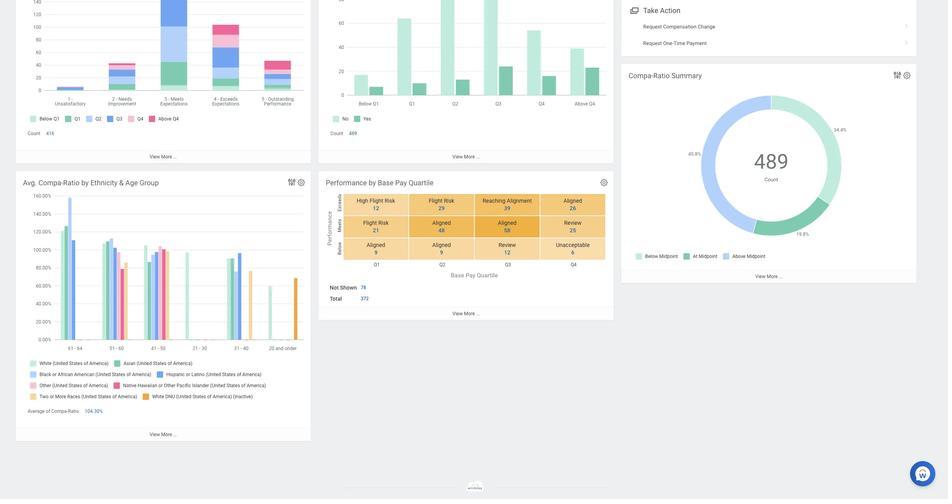 Task type: vqa. For each thing, say whether or not it's contained in the screenshot.
Global Modern Services, Inc. (USA) Link
no



Task type: locate. For each thing, give the bounding box(es) containing it.
0 horizontal spatial review
[[499, 242, 516, 248]]

configure compa-ratio summary image
[[903, 71, 911, 80]]

aligned up 48
[[432, 220, 451, 226]]

count for 416
[[28, 131, 40, 136]]

2 9 from the left
[[440, 250, 443, 256]]

1 horizontal spatial base
[[451, 272, 464, 279]]

9 button up q1 on the bottom left
[[370, 249, 379, 257]]

view inside are we paying for potential? element
[[452, 154, 463, 160]]

aligned 48
[[432, 220, 451, 234]]

aligned down 21 button
[[367, 242, 385, 248]]

0 horizontal spatial 489
[[349, 131, 357, 136]]

2 performance from the top
[[326, 211, 333, 246]]

aligned 9 up q1 on the bottom left
[[367, 242, 385, 256]]

1 horizontal spatial 489 button
[[754, 148, 790, 176]]

29
[[438, 205, 445, 212]]

1 horizontal spatial count
[[331, 131, 343, 136]]

take
[[643, 6, 658, 15]]

0 horizontal spatial by
[[81, 179, 89, 187]]

configure and view chart data image left configure avg. compa-ratio by ethnicity & age group image
[[287, 178, 297, 187]]

39
[[504, 205, 510, 212]]

shown
[[340, 285, 357, 291]]

0 horizontal spatial count
[[28, 131, 40, 136]]

58
[[504, 227, 510, 234]]

9
[[374, 250, 378, 256], [440, 250, 443, 256]]

0 vertical spatial ratio
[[653, 72, 670, 80]]

1 horizontal spatial 9
[[440, 250, 443, 256]]

2 chevron right image from the top
[[901, 37, 912, 45]]

quartile
[[409, 179, 433, 187], [477, 272, 498, 279]]

372 button
[[361, 296, 370, 302]]

12 up q3 at the right bottom of page
[[504, 250, 510, 256]]

view more ... inside compa-ratio summary element
[[755, 274, 783, 280]]

1 vertical spatial 489 button
[[754, 148, 790, 176]]

12 inside high flight risk 12
[[373, 205, 379, 212]]

view inside the 'avg. compa-ratio by ethnicity & age group' element
[[150, 432, 160, 438]]

request for request one-time payment
[[643, 40, 662, 46]]

pay
[[395, 179, 407, 187], [466, 272, 475, 279]]

1 vertical spatial configure and view chart data image
[[287, 178, 297, 187]]

review down '58' button
[[499, 242, 516, 248]]

0 horizontal spatial 9 button
[[370, 249, 379, 257]]

request one-time payment
[[643, 40, 707, 46]]

view more ... link
[[16, 150, 311, 163], [319, 150, 614, 163], [621, 270, 916, 283], [319, 307, 614, 320], [16, 428, 311, 441]]

1 request from the top
[[643, 24, 662, 30]]

2 aligned 9 from the left
[[432, 242, 451, 256]]

more inside are we paying for potential? element
[[464, 154, 475, 160]]

view for avg. compa-ratio by ethnicity & age group
[[150, 432, 160, 438]]

flight right high
[[370, 198, 383, 204]]

view more ... for performance by base pay quartile
[[452, 311, 480, 317]]

aligned
[[564, 198, 582, 204], [432, 220, 451, 226], [498, 220, 516, 226], [367, 242, 385, 248], [432, 242, 451, 248]]

more inside compa-ratio summary element
[[767, 274, 778, 280]]

view
[[150, 154, 160, 160], [452, 154, 463, 160], [755, 274, 766, 280], [452, 311, 463, 317], [150, 432, 160, 438]]

489 inside button
[[349, 131, 357, 136]]

chevron right image for request one-time payment
[[901, 37, 912, 45]]

base pay quartile
[[451, 272, 498, 279]]

view more ... link for avg. compa-ratio by ethnicity & age group
[[16, 428, 311, 441]]

ratio left 'summary'
[[653, 72, 670, 80]]

aligned 9
[[367, 242, 385, 256], [432, 242, 451, 256]]

1 vertical spatial chevron right image
[[901, 37, 912, 45]]

0 vertical spatial quartile
[[409, 179, 433, 187]]

configure and view chart data image inside compa-ratio summary element
[[893, 70, 902, 80]]

risk up 29
[[444, 198, 454, 204]]

... inside compa-ratio summary element
[[779, 274, 783, 280]]

0 vertical spatial review
[[564, 220, 582, 226]]

0 horizontal spatial 12
[[373, 205, 379, 212]]

review up 25
[[564, 220, 582, 226]]

0 vertical spatial pay
[[395, 179, 407, 187]]

1 vertical spatial quartile
[[477, 272, 498, 279]]

aligned 9 up q2
[[432, 242, 451, 256]]

12
[[373, 205, 379, 212], [504, 250, 510, 256]]

0 vertical spatial 12 button
[[368, 205, 380, 212]]

menu group image
[[629, 5, 639, 16]]

chevron right image for request compensation change
[[901, 21, 912, 29]]

1 vertical spatial 12 button
[[499, 249, 512, 257]]

more inside performance by base pay quartile element
[[464, 311, 475, 317]]

flight inside flight risk 29
[[429, 198, 443, 204]]

q4
[[571, 262, 577, 268]]

9 up q2
[[440, 250, 443, 256]]

aligned 9 for 2nd 9 button
[[432, 242, 451, 256]]

12 inside the review 12
[[504, 250, 510, 256]]

0 vertical spatial request
[[643, 24, 662, 30]]

high flight risk 12
[[357, 198, 395, 212]]

... for avg. compa-ratio by ethnicity & age group
[[173, 432, 177, 438]]

1 vertical spatial pay
[[466, 272, 475, 279]]

risk inside flight risk 21
[[378, 220, 389, 226]]

review for 25
[[564, 220, 582, 226]]

78
[[361, 285, 366, 291]]

view more ... inside performance by base pay quartile element
[[452, 311, 480, 317]]

unacceptable
[[556, 242, 590, 248]]

12 up flight risk 21
[[373, 205, 379, 212]]

list
[[621, 19, 916, 51]]

... for compa-ratio summary
[[779, 274, 783, 280]]

risk for flight risk 21
[[378, 220, 389, 226]]

372
[[361, 296, 369, 302]]

1 horizontal spatial quartile
[[477, 272, 498, 279]]

12 button up q3 at the right bottom of page
[[499, 249, 512, 257]]

more
[[161, 154, 172, 160], [464, 154, 475, 160], [767, 274, 778, 280], [464, 311, 475, 317], [161, 432, 172, 438]]

1 horizontal spatial 9 button
[[435, 249, 444, 257]]

average
[[28, 409, 45, 414]]

risk
[[385, 198, 395, 204], [444, 198, 454, 204], [378, 220, 389, 226]]

request left 'one-'
[[643, 40, 662, 46]]

... inside the 'avg. compa-ratio by ethnicity & age group' element
[[173, 432, 177, 438]]

1 vertical spatial 489
[[754, 150, 789, 174]]

0 vertical spatial 12
[[373, 205, 379, 212]]

view more ... for avg. compa-ratio by ethnicity & age group
[[150, 432, 177, 438]]

489
[[349, 131, 357, 136], [754, 150, 789, 174]]

request
[[643, 24, 662, 30], [643, 40, 662, 46]]

configure and view chart data image left configure compa-ratio summary "image"
[[893, 70, 902, 80]]

1 vertical spatial request
[[643, 40, 662, 46]]

... inside are we paying for performance? element
[[173, 154, 177, 160]]

by up high flight risk 12
[[369, 179, 376, 187]]

1 horizontal spatial pay
[[466, 272, 475, 279]]

489 button inside compa-ratio summary element
[[754, 148, 790, 176]]

flight
[[370, 198, 383, 204], [429, 198, 443, 204], [363, 220, 377, 226]]

1 horizontal spatial 489
[[754, 150, 789, 174]]

count inside 489 count
[[764, 177, 778, 183]]

1 horizontal spatial 12 button
[[499, 249, 512, 257]]

risk up "21"
[[378, 220, 389, 226]]

performance left meets in the left top of the page
[[326, 211, 333, 246]]

risk down performance by base pay quartile
[[385, 198, 395, 204]]

489 count
[[754, 150, 789, 183]]

q1
[[374, 262, 380, 268]]

aligned down 48 button
[[432, 242, 451, 248]]

performance for performance by base pay quartile
[[326, 179, 367, 187]]

ratio
[[653, 72, 670, 80], [63, 179, 80, 187], [68, 409, 79, 414]]

view inside performance by base pay quartile element
[[452, 311, 463, 317]]

1 horizontal spatial review
[[564, 220, 582, 226]]

0 vertical spatial 489
[[349, 131, 357, 136]]

21 button
[[368, 227, 380, 234]]

9 button up q2
[[435, 249, 444, 257]]

by left ethnicity
[[81, 179, 89, 187]]

aligned up 26
[[564, 198, 582, 204]]

489 button
[[349, 131, 358, 137], [754, 148, 790, 176]]

0 horizontal spatial pay
[[395, 179, 407, 187]]

0 vertical spatial configure and view chart data image
[[893, 70, 902, 80]]

ratio left the "104.30%"
[[68, 409, 79, 414]]

1 horizontal spatial aligned 9
[[432, 242, 451, 256]]

risk inside flight risk 29
[[444, 198, 454, 204]]

1 vertical spatial performance
[[326, 211, 333, 246]]

416
[[46, 131, 54, 136]]

1 9 button from the left
[[370, 249, 379, 257]]

request down take
[[643, 24, 662, 30]]

age
[[125, 179, 138, 187]]

average of compa-ratio
[[28, 409, 79, 414]]

view for performance by base pay quartile
[[452, 311, 463, 317]]

flight up 21 button
[[363, 220, 377, 226]]

more inside the 'avg. compa-ratio by ethnicity & age group' element
[[161, 432, 172, 438]]

exceeds
[[337, 194, 342, 212]]

... inside performance by base pay quartile element
[[476, 311, 480, 317]]

performance
[[326, 179, 367, 187], [326, 211, 333, 246]]

1 vertical spatial review
[[499, 242, 516, 248]]

view more ... inside the 'avg. compa-ratio by ethnicity & age group' element
[[150, 432, 177, 438]]

count
[[28, 131, 40, 136], [331, 131, 343, 136], [764, 177, 778, 183]]

...
[[173, 154, 177, 160], [476, 154, 480, 160], [779, 274, 783, 280], [476, 311, 480, 317], [173, 432, 177, 438]]

count inside are we paying for potential? element
[[331, 131, 343, 136]]

489 for 489 count
[[754, 150, 789, 174]]

0 horizontal spatial 12 button
[[368, 205, 380, 212]]

9 button
[[370, 249, 379, 257], [435, 249, 444, 257]]

0 vertical spatial 489 button
[[349, 131, 358, 137]]

9 for 2nd 9 button
[[440, 250, 443, 256]]

0 horizontal spatial configure and view chart data image
[[287, 178, 297, 187]]

104.30% button
[[85, 408, 104, 415]]

2 horizontal spatial count
[[764, 177, 778, 183]]

view more ...
[[150, 154, 177, 160], [452, 154, 480, 160], [755, 274, 783, 280], [452, 311, 480, 317], [150, 432, 177, 438]]

0 horizontal spatial aligned 9
[[367, 242, 385, 256]]

configure avg. compa-ratio by ethnicity & age group image
[[297, 178, 306, 187]]

view inside are we paying for performance? element
[[150, 154, 160, 160]]

ethnicity
[[90, 179, 117, 187]]

take action
[[643, 6, 680, 15]]

aligned 58
[[498, 220, 516, 234]]

12 button
[[368, 205, 380, 212], [499, 249, 512, 257]]

by
[[81, 179, 89, 187], [369, 179, 376, 187]]

1 horizontal spatial by
[[369, 179, 376, 187]]

2 vertical spatial compa-
[[51, 409, 68, 414]]

request inside 'link'
[[643, 24, 662, 30]]

1 performance from the top
[[326, 179, 367, 187]]

chevron right image inside "request compensation change" 'link'
[[901, 21, 912, 29]]

1 horizontal spatial configure and view chart data image
[[893, 70, 902, 80]]

chevron right image inside request one-time payment link
[[901, 37, 912, 45]]

26
[[570, 205, 576, 212]]

ratio left ethnicity
[[63, 179, 80, 187]]

1 chevron right image from the top
[[901, 21, 912, 29]]

9 up q1 on the bottom left
[[374, 250, 378, 256]]

view inside compa-ratio summary element
[[755, 274, 766, 280]]

aligned 26
[[564, 198, 582, 212]]

1 horizontal spatial 12
[[504, 250, 510, 256]]

compa-
[[629, 72, 653, 80], [38, 179, 63, 187], [51, 409, 68, 414]]

1 aligned 9 from the left
[[367, 242, 385, 256]]

flight inside flight risk 21
[[363, 220, 377, 226]]

base
[[378, 179, 393, 187], [451, 272, 464, 279]]

avg.
[[23, 179, 37, 187]]

12 button down high
[[368, 205, 380, 212]]

review 25
[[564, 220, 582, 234]]

1 vertical spatial 12
[[504, 250, 510, 256]]

0 vertical spatial performance
[[326, 179, 367, 187]]

below
[[337, 242, 342, 255]]

aligned up 58
[[498, 220, 516, 226]]

review
[[564, 220, 582, 226], [499, 242, 516, 248]]

flight up the "29" button at top
[[429, 198, 443, 204]]

request compensation change link
[[621, 19, 916, 35]]

39 button
[[499, 205, 512, 212]]

chevron right image
[[901, 21, 912, 29], [901, 37, 912, 45]]

configure and view chart data image
[[893, 70, 902, 80], [287, 178, 297, 187]]

489 for 489
[[349, 131, 357, 136]]

review for 12
[[499, 242, 516, 248]]

not
[[330, 285, 339, 291]]

2 request from the top
[[643, 40, 662, 46]]

compensation
[[663, 24, 697, 30]]

0 horizontal spatial base
[[378, 179, 393, 187]]

performance up exceeds
[[326, 179, 367, 187]]

1 vertical spatial compa-
[[38, 179, 63, 187]]

1 9 from the left
[[374, 250, 378, 256]]

0 horizontal spatial 9
[[374, 250, 378, 256]]

1 vertical spatial base
[[451, 272, 464, 279]]

489 inside compa-ratio summary element
[[754, 150, 789, 174]]

78 button
[[361, 285, 367, 291]]

... inside are we paying for potential? element
[[476, 154, 480, 160]]

2 9 button from the left
[[435, 249, 444, 257]]

count inside are we paying for performance? element
[[28, 131, 40, 136]]

1 vertical spatial ratio
[[63, 179, 80, 187]]

0 horizontal spatial 489 button
[[349, 131, 358, 137]]

0 vertical spatial compa-
[[629, 72, 653, 80]]

0 vertical spatial chevron right image
[[901, 21, 912, 29]]



Task type: describe. For each thing, give the bounding box(es) containing it.
flight risk 29
[[429, 198, 454, 212]]

avg. compa-ratio by ethnicity & age group
[[23, 179, 159, 187]]

more for avg. compa-ratio by ethnicity & age group
[[161, 432, 172, 438]]

review 12
[[499, 242, 516, 256]]

flight inside high flight risk 12
[[370, 198, 383, 204]]

48
[[438, 227, 445, 234]]

time
[[674, 40, 685, 46]]

1 by from the left
[[81, 179, 89, 187]]

compa-ratio summary
[[629, 72, 702, 80]]

view more ... link for performance by base pay quartile
[[319, 307, 614, 320]]

are we paying for performance? element
[[16, 0, 311, 163]]

6
[[571, 250, 574, 256]]

unacceptable 6
[[556, 242, 590, 256]]

q3
[[505, 262, 511, 268]]

list containing request compensation change
[[621, 19, 916, 51]]

104.30%
[[85, 409, 103, 414]]

alignment
[[507, 198, 532, 204]]

reaching alignment 39
[[483, 198, 532, 212]]

one-
[[663, 40, 674, 46]]

aligned for 2nd 9 button
[[432, 242, 451, 248]]

view more ... for compa-ratio summary
[[755, 274, 783, 280]]

12 button for flight
[[368, 205, 380, 212]]

aligned for 26 button
[[564, 198, 582, 204]]

meets
[[337, 219, 342, 232]]

risk for flight risk 29
[[444, 198, 454, 204]]

21
[[373, 227, 379, 234]]

payment
[[687, 40, 707, 46]]

view more ... inside are we paying for performance? element
[[150, 154, 177, 160]]

are we paying for potential? element
[[319, 0, 614, 163]]

request one-time payment link
[[621, 35, 916, 51]]

high
[[357, 198, 368, 204]]

aligned for 48 button
[[432, 220, 451, 226]]

9 for 2nd 9 button from the right
[[374, 250, 378, 256]]

total
[[330, 296, 342, 302]]

489 button inside are we paying for potential? element
[[349, 131, 358, 137]]

more for compa-ratio summary
[[767, 274, 778, 280]]

6 button
[[567, 249, 576, 257]]

48 button
[[434, 227, 446, 234]]

0 vertical spatial base
[[378, 179, 393, 187]]

configure performance by base pay quartile image
[[600, 178, 608, 187]]

view more ... link for compa-ratio summary
[[621, 270, 916, 283]]

more for performance by base pay quartile
[[464, 311, 475, 317]]

configure and view chart data image for compa-ratio summary
[[893, 70, 902, 80]]

reaching
[[483, 198, 505, 204]]

flight for flight risk 29
[[429, 198, 443, 204]]

summary
[[671, 72, 702, 80]]

2 by from the left
[[369, 179, 376, 187]]

aligned for 2nd 9 button from the right
[[367, 242, 385, 248]]

58 button
[[499, 227, 512, 234]]

not shown 78
[[330, 285, 366, 291]]

action
[[660, 6, 680, 15]]

performance for performance
[[326, 211, 333, 246]]

flight risk 21
[[363, 220, 389, 234]]

ratio inside compa-ratio summary element
[[653, 72, 670, 80]]

risk inside high flight risk 12
[[385, 198, 395, 204]]

q2
[[439, 262, 445, 268]]

of
[[46, 409, 50, 414]]

avg. compa-ratio by ethnicity & age group element
[[16, 171, 311, 441]]

29 button
[[434, 205, 446, 212]]

group
[[140, 179, 159, 187]]

... for performance by base pay quartile
[[476, 311, 480, 317]]

count for 489
[[331, 131, 343, 136]]

26 button
[[565, 205, 577, 212]]

configure and view chart data image for avg. compa-ratio by ethnicity & age group
[[287, 178, 297, 187]]

25 button
[[565, 227, 577, 234]]

25
[[570, 227, 576, 234]]

view for compa-ratio summary
[[755, 274, 766, 280]]

12 button for 12
[[499, 249, 512, 257]]

request for request compensation change
[[643, 24, 662, 30]]

more inside are we paying for performance? element
[[161, 154, 172, 160]]

compa-ratio summary element
[[621, 64, 916, 283]]

change
[[698, 24, 715, 30]]

view more ... inside are we paying for potential? element
[[452, 154, 480, 160]]

0 horizontal spatial quartile
[[409, 179, 433, 187]]

416 button
[[46, 131, 55, 137]]

aligned 9 for 2nd 9 button from the right
[[367, 242, 385, 256]]

performance by base pay quartile
[[326, 179, 433, 187]]

2 vertical spatial ratio
[[68, 409, 79, 414]]

aligned for '58' button
[[498, 220, 516, 226]]

&
[[119, 179, 124, 187]]

performance by base pay quartile element
[[319, 171, 614, 320]]

request compensation change
[[643, 24, 715, 30]]

flight for flight risk 21
[[363, 220, 377, 226]]



